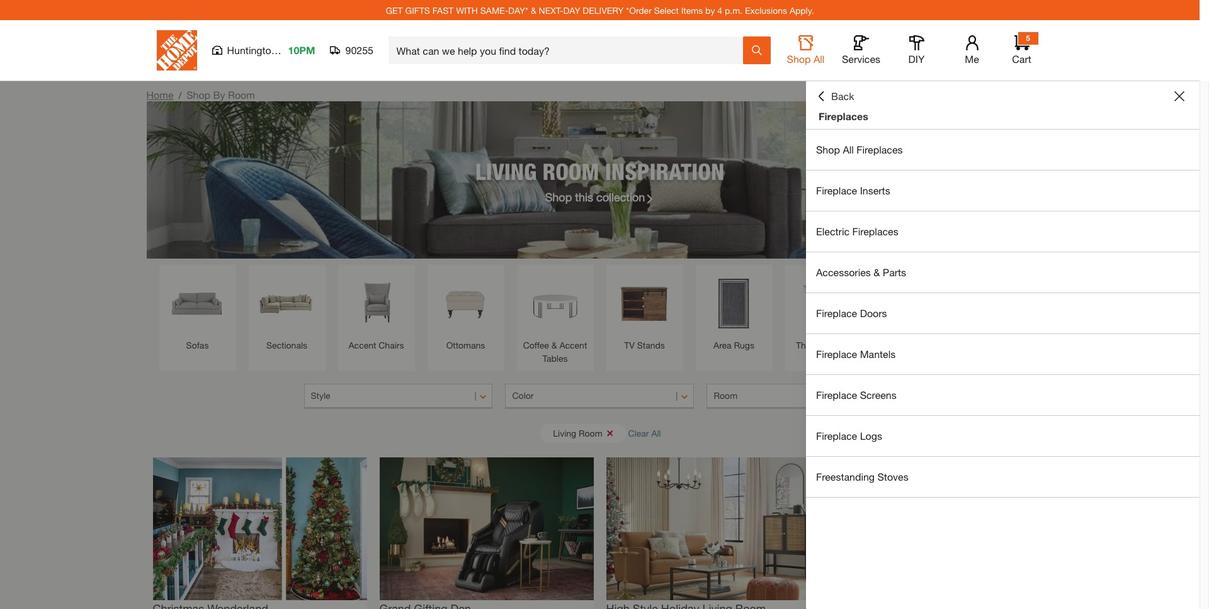 Task type: locate. For each thing, give the bounding box(es) containing it.
throw for throw pillows
[[796, 340, 821, 351]]

living for living room
[[553, 428, 577, 439]]

fireplace logs link
[[806, 416, 1200, 457]]

fireplace
[[817, 185, 858, 197], [817, 307, 858, 319], [817, 348, 858, 360], [817, 389, 858, 401], [817, 430, 858, 442]]

shop all button
[[786, 35, 826, 66]]

1 horizontal spatial all
[[814, 53, 825, 65]]

fireplaces down back
[[819, 110, 869, 122]]

throw blankets
[[883, 340, 944, 351]]

with
[[456, 5, 478, 15]]

freestanding stoves
[[817, 471, 909, 483]]

0 vertical spatial &
[[531, 5, 537, 15]]

shop inside shop all fireplaces link
[[817, 144, 840, 156]]

sectionals image
[[255, 272, 319, 336]]

room
[[228, 89, 255, 101], [543, 158, 600, 185], [714, 391, 738, 401], [579, 428, 603, 439]]

2 vertical spatial all
[[652, 428, 661, 439]]

0 vertical spatial all
[[814, 53, 825, 65]]

screens
[[860, 389, 897, 401]]

accent
[[349, 340, 376, 351], [560, 340, 587, 351]]

shop left this at the left
[[545, 190, 572, 204]]

1 throw from the left
[[796, 340, 821, 351]]

drawer close image
[[1175, 91, 1185, 101]]

room right by
[[228, 89, 255, 101]]

feedback link image
[[1193, 213, 1210, 281]]

all for clear all
[[652, 428, 661, 439]]

all inside shop all button
[[814, 53, 825, 65]]

huntington park
[[227, 44, 300, 56]]

& left parts
[[874, 267, 880, 278]]

fireplace left "inserts"
[[817, 185, 858, 197]]

throw inside throw blankets link
[[883, 340, 907, 351]]

living room inspiration
[[476, 158, 725, 185]]

throw left blankets
[[883, 340, 907, 351]]

fireplace screens
[[817, 389, 897, 401]]

p.m.
[[725, 5, 743, 15]]

coffee
[[523, 340, 549, 351]]

accent chairs
[[349, 340, 404, 351]]

area rugs image
[[702, 272, 766, 336]]

90255
[[346, 44, 374, 56]]

fireplace inside fireplace mantels link
[[817, 348, 858, 360]]

throw inside throw pillows link
[[796, 340, 821, 351]]

fireplace inside fireplace doors link
[[817, 307, 858, 319]]

& for coffee & accent tables
[[552, 340, 557, 351]]

0 vertical spatial living
[[476, 158, 537, 185]]

& up the tables
[[552, 340, 557, 351]]

style button
[[304, 384, 493, 410]]

1 fireplace from the top
[[817, 185, 858, 197]]

room down the color button
[[579, 428, 603, 439]]

throw pillows
[[796, 340, 851, 351]]

fireplace screens link
[[806, 376, 1200, 416]]

/
[[179, 90, 182, 101]]

1 vertical spatial living
[[553, 428, 577, 439]]

fireplace mantels link
[[806, 335, 1200, 375]]

throw
[[796, 340, 821, 351], [883, 340, 907, 351]]

same-
[[481, 5, 509, 15]]

cart 5
[[1013, 33, 1032, 65]]

2 throw from the left
[[883, 340, 907, 351]]

get gifts fast with same-day* & next-day delivery *order select items by 4 p.m. exclusions apply.
[[386, 5, 814, 15]]

living
[[476, 158, 537, 185], [553, 428, 577, 439]]

fireplace left 'mantels'
[[817, 348, 858, 360]]

fireplace left logs
[[817, 430, 858, 442]]

1 vertical spatial all
[[843, 144, 854, 156]]

throw pillows link
[[792, 272, 856, 352]]

fireplaces inside shop all fireplaces link
[[857, 144, 903, 156]]

shop inside shop all button
[[787, 53, 811, 65]]

accessories & parts
[[817, 267, 907, 278]]

fireplace inside the fireplace screens link
[[817, 389, 858, 401]]

2 horizontal spatial &
[[874, 267, 880, 278]]

shop inside shop this collection link
[[545, 190, 572, 204]]

0 horizontal spatial accent
[[349, 340, 376, 351]]

4 fireplace from the top
[[817, 389, 858, 401]]

1 vertical spatial &
[[874, 267, 880, 278]]

diy
[[909, 53, 925, 65]]

shop up fireplace inserts
[[817, 144, 840, 156]]

4
[[718, 5, 723, 15]]

throw for throw blankets
[[883, 340, 907, 351]]

throw blankets link
[[881, 272, 945, 352]]

sofas link
[[165, 272, 230, 352]]

2 horizontal spatial all
[[843, 144, 854, 156]]

fireplace mantels
[[817, 348, 896, 360]]

area rugs
[[714, 340, 755, 351]]

fireplace doors link
[[806, 294, 1200, 334]]

throw left pillows
[[796, 340, 821, 351]]

accent inside coffee & accent tables
[[560, 340, 587, 351]]

fireplaces
[[819, 110, 869, 122], [857, 144, 903, 156], [853, 226, 899, 238]]

fireplace for fireplace mantels
[[817, 348, 858, 360]]

& right day*
[[531, 5, 537, 15]]

5 fireplace from the top
[[817, 430, 858, 442]]

living inside button
[[553, 428, 577, 439]]

menu
[[806, 130, 1200, 498]]

items
[[682, 5, 703, 15]]

shop down the apply.
[[787, 53, 811, 65]]

all up fireplace inserts
[[843, 144, 854, 156]]

blankets
[[910, 340, 944, 351]]

ottomans image
[[434, 272, 498, 336]]

logs
[[860, 430, 883, 442]]

0 horizontal spatial throw
[[796, 340, 821, 351]]

accent up the tables
[[560, 340, 587, 351]]

1 horizontal spatial accent
[[560, 340, 587, 351]]

fireplace inserts
[[817, 185, 891, 197]]

this
[[575, 190, 594, 204]]

gifts
[[405, 5, 430, 15]]

2 vertical spatial &
[[552, 340, 557, 351]]

back button
[[817, 90, 855, 103]]

shop
[[787, 53, 811, 65], [187, 89, 211, 101], [817, 144, 840, 156], [545, 190, 572, 204]]

1 horizontal spatial throw
[[883, 340, 907, 351]]

mantels
[[860, 348, 896, 360]]

accent left chairs
[[349, 340, 376, 351]]

fireplaces down "inserts"
[[853, 226, 899, 238]]

stretchy image image
[[153, 458, 367, 601], [380, 458, 594, 601], [606, 458, 821, 601], [833, 458, 1047, 601]]

1 vertical spatial fireplaces
[[857, 144, 903, 156]]

0 horizontal spatial living
[[476, 158, 537, 185]]

throw blankets image
[[881, 272, 945, 336]]

coffee & accent tables
[[523, 340, 587, 364]]

sofas image
[[165, 272, 230, 336]]

2 accent from the left
[[560, 340, 587, 351]]

shop all fireplaces link
[[806, 130, 1200, 170]]

fireplace inside fireplace inserts link
[[817, 185, 858, 197]]

all inside clear all "button"
[[652, 428, 661, 439]]

fireplace left 'screens'
[[817, 389, 858, 401]]

by
[[706, 5, 715, 15]]

fireplace logs
[[817, 430, 883, 442]]

area
[[714, 340, 732, 351]]

throw pillows image
[[792, 272, 856, 336]]

& inside coffee & accent tables
[[552, 340, 557, 351]]

fireplaces up "inserts"
[[857, 144, 903, 156]]

stands
[[637, 340, 665, 351]]

2 fireplace from the top
[[817, 307, 858, 319]]

freestanding
[[817, 471, 875, 483]]

2 vertical spatial fireplaces
[[853, 226, 899, 238]]

shop this collection
[[545, 190, 645, 204]]

0 horizontal spatial all
[[652, 428, 661, 439]]

home link
[[146, 89, 174, 101]]

parts
[[883, 267, 907, 278]]

curtains & drapes image
[[971, 272, 1035, 336]]

fireplace inside fireplace logs link
[[817, 430, 858, 442]]

next-
[[539, 5, 564, 15]]

tables
[[543, 353, 568, 364]]

all right clear
[[652, 428, 661, 439]]

area rugs link
[[702, 272, 766, 352]]

tv stands
[[625, 340, 665, 351]]

1 horizontal spatial &
[[552, 340, 557, 351]]

&
[[531, 5, 537, 15], [874, 267, 880, 278], [552, 340, 557, 351]]

clear all button
[[629, 422, 661, 445]]

3 fireplace from the top
[[817, 348, 858, 360]]

tv
[[625, 340, 635, 351]]

fireplace up pillows
[[817, 307, 858, 319]]

all inside shop all fireplaces link
[[843, 144, 854, 156]]

all up back button
[[814, 53, 825, 65]]

1 horizontal spatial living
[[553, 428, 577, 439]]



Task type: describe. For each thing, give the bounding box(es) containing it.
accent chairs link
[[344, 272, 409, 352]]

pillows
[[823, 340, 851, 351]]

day
[[564, 5, 581, 15]]

color
[[513, 391, 534, 401]]

electric fireplaces
[[817, 226, 899, 238]]

room up this at the left
[[543, 158, 600, 185]]

tv stands image
[[613, 272, 677, 336]]

*order
[[626, 5, 652, 15]]

living room
[[553, 428, 603, 439]]

shop right the /
[[187, 89, 211, 101]]

select
[[654, 5, 679, 15]]

1 accent from the left
[[349, 340, 376, 351]]

huntington
[[227, 44, 277, 56]]

menu containing shop all fireplaces
[[806, 130, 1200, 498]]

collection
[[597, 190, 645, 204]]

2 stretchy image image from the left
[[380, 458, 594, 601]]

sectionals link
[[255, 272, 319, 352]]

style
[[311, 391, 331, 401]]

shop for shop this collection
[[545, 190, 572, 204]]

ottomans link
[[434, 272, 498, 352]]

home
[[146, 89, 174, 101]]

shop this collection link
[[545, 189, 655, 206]]

0 vertical spatial fireplaces
[[819, 110, 869, 122]]

inserts
[[860, 185, 891, 197]]

fireplace for fireplace logs
[[817, 430, 858, 442]]

by
[[213, 89, 225, 101]]

freestanding stoves link
[[806, 457, 1200, 498]]

What can we help you find today? search field
[[397, 37, 743, 64]]

me button
[[952, 35, 993, 66]]

chairs
[[379, 340, 404, 351]]

back
[[832, 90, 855, 102]]

1 stretchy image image from the left
[[153, 458, 367, 601]]

electric
[[817, 226, 850, 238]]

living for living room inspiration
[[476, 158, 537, 185]]

electric fireplaces link
[[806, 212, 1200, 252]]

90255 button
[[330, 44, 374, 57]]

10pm
[[288, 44, 315, 56]]

fireplace for fireplace inserts
[[817, 185, 858, 197]]

coffee & accent tables link
[[523, 272, 588, 365]]

fast
[[433, 5, 454, 15]]

ottomans
[[446, 340, 485, 351]]

color button
[[506, 384, 695, 410]]

accent chairs image
[[344, 272, 409, 336]]

get
[[386, 5, 403, 15]]

clear
[[629, 428, 649, 439]]

shop for shop all fireplaces
[[817, 144, 840, 156]]

rugs
[[734, 340, 755, 351]]

diy button
[[897, 35, 937, 66]]

0 horizontal spatial &
[[531, 5, 537, 15]]

shop all fireplaces
[[817, 144, 903, 156]]

the home depot logo image
[[157, 30, 197, 71]]

4 stretchy image image from the left
[[833, 458, 1047, 601]]

& for accessories & parts
[[874, 267, 880, 278]]

home / shop by room
[[146, 89, 255, 101]]

living room button
[[541, 424, 627, 443]]

fireplace doors
[[817, 307, 888, 319]]

exclusions
[[745, 5, 788, 15]]

inspiration
[[605, 158, 725, 185]]

all for shop all
[[814, 53, 825, 65]]

sofas
[[186, 340, 209, 351]]

shop for shop all
[[787, 53, 811, 65]]

doors
[[860, 307, 888, 319]]

apply.
[[790, 5, 814, 15]]

fireplace inserts link
[[806, 171, 1200, 211]]

services button
[[841, 35, 882, 66]]

accessories
[[817, 267, 871, 278]]

me
[[965, 53, 980, 65]]

3 stretchy image image from the left
[[606, 458, 821, 601]]

tv stands link
[[613, 272, 677, 352]]

services
[[842, 53, 881, 65]]

clear all
[[629, 428, 661, 439]]

shop all
[[787, 53, 825, 65]]

fireplaces inside electric fireplaces link
[[853, 226, 899, 238]]

fireplace for fireplace screens
[[817, 389, 858, 401]]

coffee & accent tables image
[[523, 272, 588, 336]]

delivery
[[583, 5, 624, 15]]

room button
[[707, 384, 896, 410]]

park
[[280, 44, 300, 56]]

fireplace for fireplace doors
[[817, 307, 858, 319]]

accessories & parts link
[[806, 253, 1200, 293]]

5
[[1026, 33, 1031, 43]]

room down area
[[714, 391, 738, 401]]

all for shop all fireplaces
[[843, 144, 854, 156]]

cart
[[1013, 53, 1032, 65]]

day*
[[509, 5, 529, 15]]

stoves
[[878, 471, 909, 483]]

sectionals
[[266, 340, 307, 351]]



Task type: vqa. For each thing, say whether or not it's contained in the screenshot.
'COOKWARE' to the top
no



